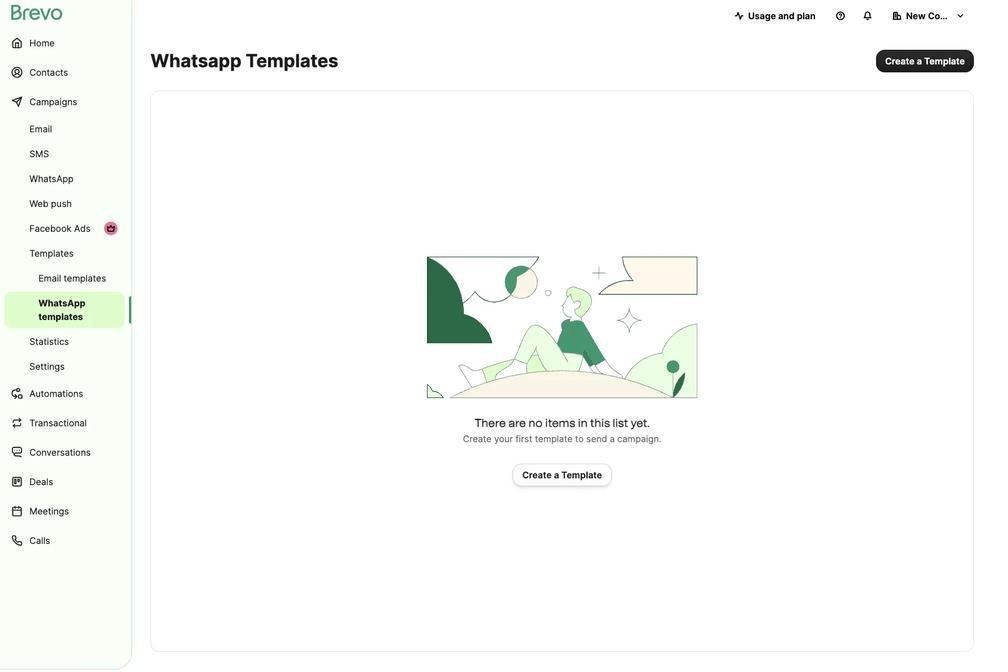 Task type: vqa. For each thing, say whether or not it's contained in the screenshot.
right CAMPAIGN
no



Task type: describe. For each thing, give the bounding box(es) containing it.
transactional link
[[5, 410, 125, 437]]

calls
[[29, 535, 50, 547]]

settings
[[29, 361, 65, 372]]

usage and plan
[[749, 10, 816, 22]]

sms
[[29, 148, 49, 160]]

your
[[495, 433, 513, 445]]

calls link
[[5, 528, 125, 555]]

statistics
[[29, 336, 69, 348]]

new
[[907, 10, 926, 22]]

deals
[[29, 477, 53, 488]]

0 horizontal spatial template
[[562, 470, 603, 481]]

new company button
[[884, 5, 975, 27]]

whatsapp templates
[[151, 50, 339, 72]]

home
[[29, 37, 55, 49]]

contacts
[[29, 67, 68, 78]]

1 horizontal spatial template
[[925, 55, 966, 67]]

in
[[578, 416, 588, 430]]

are
[[509, 416, 526, 430]]

automations link
[[5, 380, 125, 408]]

1 horizontal spatial create
[[523, 470, 552, 481]]

campaigns
[[29, 96, 77, 108]]

facebook ads
[[29, 223, 91, 234]]

whatsapp for whatsapp templates
[[38, 298, 86, 309]]

campaigns link
[[5, 88, 125, 115]]

whatsapp for whatsapp
[[29, 173, 74, 185]]

home link
[[5, 29, 125, 57]]

conversations
[[29, 447, 91, 458]]

templates link
[[5, 242, 125, 265]]

usage and plan button
[[726, 5, 825, 27]]

email templates link
[[5, 267, 125, 290]]

transactional
[[29, 418, 87, 429]]

email link
[[5, 118, 125, 140]]

whatsapp templates link
[[5, 292, 125, 328]]

0 vertical spatial templates
[[246, 50, 339, 72]]

usage
[[749, 10, 777, 22]]

0 horizontal spatial a
[[554, 470, 560, 481]]

send
[[587, 433, 608, 445]]

a inside "there are no items in this list yet. create your first template to send a campaign."
[[610, 433, 615, 445]]

0 vertical spatial create a template
[[886, 55, 966, 67]]

new company
[[907, 10, 970, 22]]

statistics link
[[5, 331, 125, 353]]

create inside "there are no items in this list yet. create your first template to send a campaign."
[[463, 433, 492, 445]]

there are no items in this list yet. create your first template to send a campaign.
[[463, 416, 662, 445]]

list
[[613, 416, 629, 430]]

conversations link
[[5, 439, 125, 466]]

yet.
[[631, 416, 650, 430]]

0 horizontal spatial create a template button
[[513, 464, 612, 486]]

to
[[576, 433, 584, 445]]



Task type: locate. For each thing, give the bounding box(es) containing it.
templates for email templates
[[64, 273, 106, 284]]

1 horizontal spatial a
[[610, 433, 615, 445]]

0 vertical spatial templates
[[64, 273, 106, 284]]

create down "there"
[[463, 433, 492, 445]]

1 vertical spatial create a template button
[[513, 464, 612, 486]]

0 horizontal spatial create a template
[[523, 470, 603, 481]]

1 vertical spatial templates
[[29, 248, 74, 259]]

plan
[[797, 10, 816, 22]]

a down new in the top of the page
[[917, 55, 923, 67]]

whatsapp down email templates link
[[38, 298, 86, 309]]

0 vertical spatial whatsapp
[[29, 173, 74, 185]]

whatsapp templates
[[38, 298, 86, 323]]

create a template button down template
[[513, 464, 612, 486]]

1 vertical spatial templates
[[38, 311, 83, 323]]

1 vertical spatial email
[[38, 273, 61, 284]]

0 vertical spatial create
[[886, 55, 915, 67]]

meetings
[[29, 506, 69, 517]]

web
[[29, 198, 48, 209]]

meetings link
[[5, 498, 125, 525]]

whatsapp up web push
[[29, 173, 74, 185]]

whatsapp
[[29, 173, 74, 185], [38, 298, 86, 309]]

create a template button down new company button
[[877, 50, 975, 72]]

create a template down new company button
[[886, 55, 966, 67]]

0 horizontal spatial templates
[[29, 248, 74, 259]]

web push link
[[5, 192, 125, 215]]

1 vertical spatial whatsapp
[[38, 298, 86, 309]]

create down new in the top of the page
[[886, 55, 915, 67]]

this
[[591, 416, 611, 430]]

facebook
[[29, 223, 72, 234]]

whatsapp inside whatsapp link
[[29, 173, 74, 185]]

templates
[[64, 273, 106, 284], [38, 311, 83, 323]]

templates up statistics link
[[38, 311, 83, 323]]

email
[[29, 123, 52, 135], [38, 273, 61, 284]]

no
[[529, 416, 543, 430]]

0 vertical spatial template
[[925, 55, 966, 67]]

1 vertical spatial create a template
[[523, 470, 603, 481]]

ads
[[74, 223, 91, 234]]

email for email templates
[[38, 273, 61, 284]]

create a template button
[[877, 50, 975, 72], [513, 464, 612, 486]]

contacts link
[[5, 59, 125, 86]]

2 vertical spatial create
[[523, 470, 552, 481]]

a right send at the right bottom of page
[[610, 433, 615, 445]]

campaign.
[[618, 433, 662, 445]]

whatsapp inside whatsapp templates link
[[38, 298, 86, 309]]

whatsapp
[[151, 50, 242, 72]]

create
[[886, 55, 915, 67], [463, 433, 492, 445], [523, 470, 552, 481]]

templates
[[246, 50, 339, 72], [29, 248, 74, 259]]

email up sms
[[29, 123, 52, 135]]

left___rvooi image
[[106, 224, 115, 233]]

templates inside the whatsapp templates
[[38, 311, 83, 323]]

1 horizontal spatial create a template button
[[877, 50, 975, 72]]

web push
[[29, 198, 72, 209]]

1 horizontal spatial templates
[[246, 50, 339, 72]]

deals link
[[5, 469, 125, 496]]

1 vertical spatial template
[[562, 470, 603, 481]]

0 vertical spatial email
[[29, 123, 52, 135]]

company
[[929, 10, 970, 22]]

2 vertical spatial a
[[554, 470, 560, 481]]

0 vertical spatial create a template button
[[877, 50, 975, 72]]

facebook ads link
[[5, 217, 125, 240]]

create a template down template
[[523, 470, 603, 481]]

template down to
[[562, 470, 603, 481]]

settings link
[[5, 355, 125, 378]]

template down the company
[[925, 55, 966, 67]]

1 horizontal spatial create a template
[[886, 55, 966, 67]]

1 vertical spatial create
[[463, 433, 492, 445]]

items
[[546, 416, 576, 430]]

automations
[[29, 388, 83, 400]]

0 horizontal spatial create
[[463, 433, 492, 445]]

0 vertical spatial a
[[917, 55, 923, 67]]

email down templates link
[[38, 273, 61, 284]]

there
[[475, 416, 506, 430]]

templates for whatsapp templates
[[38, 311, 83, 323]]

email templates
[[38, 273, 106, 284]]

2 horizontal spatial create
[[886, 55, 915, 67]]

create down "first"
[[523, 470, 552, 481]]

create a template
[[886, 55, 966, 67], [523, 470, 603, 481]]

a down template
[[554, 470, 560, 481]]

whatsapp link
[[5, 168, 125, 190]]

push
[[51, 198, 72, 209]]

template
[[925, 55, 966, 67], [562, 470, 603, 481]]

a
[[917, 55, 923, 67], [610, 433, 615, 445], [554, 470, 560, 481]]

2 horizontal spatial a
[[917, 55, 923, 67]]

template
[[535, 433, 573, 445]]

templates down templates link
[[64, 273, 106, 284]]

sms link
[[5, 143, 125, 165]]

first
[[516, 433, 533, 445]]

1 vertical spatial a
[[610, 433, 615, 445]]

email for email
[[29, 123, 52, 135]]

and
[[779, 10, 795, 22]]



